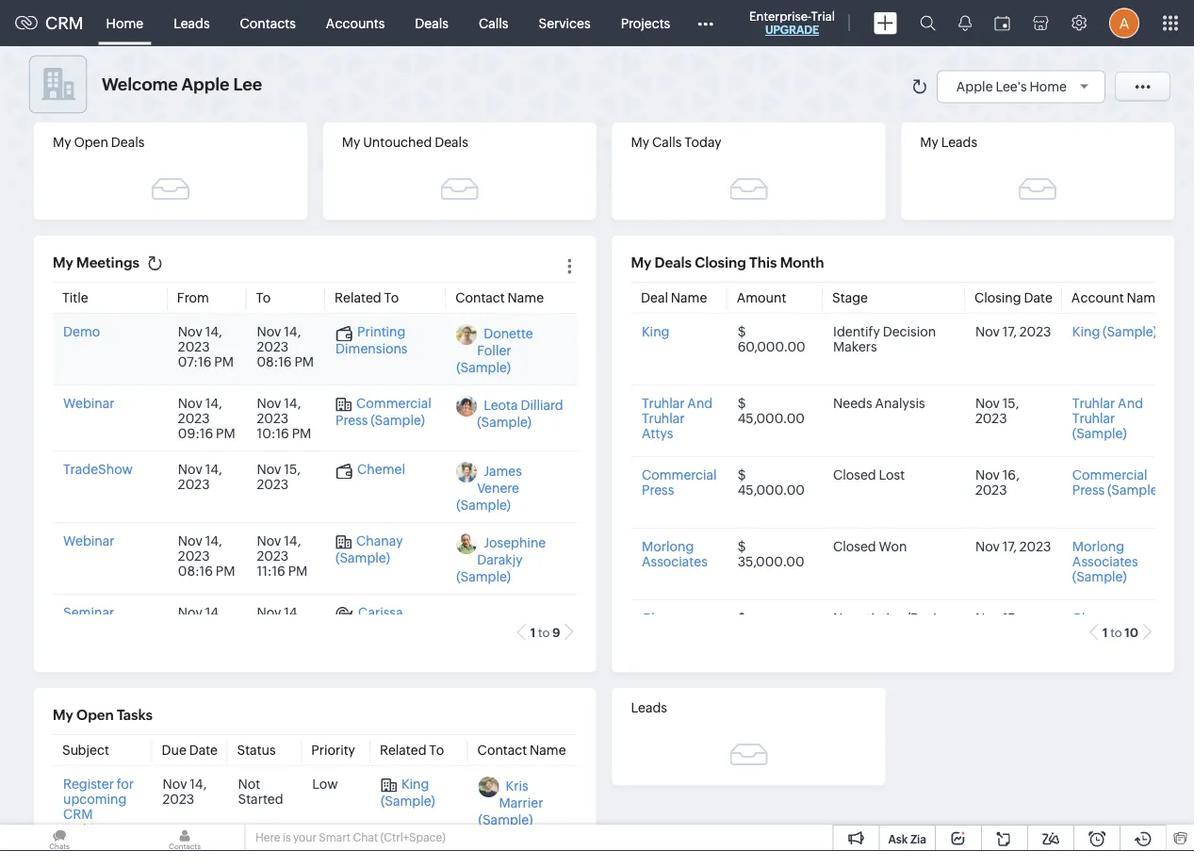 Task type: vqa. For each thing, say whether or not it's contained in the screenshot.
1st Morlong from the right
yes



Task type: locate. For each thing, give the bounding box(es) containing it.
nov 14, 2023 09:16 pm left the 10:16
[[178, 396, 235, 441]]

nov 14, 2023 07:16 pm for 09:16
[[178, 605, 234, 650]]

1 vertical spatial nov 17, 2023
[[975, 539, 1051, 554]]

search element
[[909, 0, 948, 46]]

1 vertical spatial contact name
[[478, 743, 566, 758]]

to up (ctrl+space)
[[429, 743, 444, 758]]

to right from
[[256, 290, 271, 305]]

15, left 'chapman (sample)' link
[[1003, 611, 1019, 626]]

2 17, from the top
[[1003, 539, 1017, 554]]

1 webinar from the top
[[63, 396, 115, 411]]

apple left 'lee's'
[[957, 79, 993, 94]]

nov 14, 2023 09:16 pm
[[178, 396, 235, 441], [257, 605, 314, 650]]

not
[[238, 777, 260, 792]]

contacts
[[240, 16, 296, 31]]

2 and from the left
[[1118, 396, 1143, 411]]

1 for nov 14, 2023 09:16 pm
[[531, 626, 536, 640]]

apple lee's home link
[[957, 79, 1096, 94]]

$ 45,000.00 down 60,000.00
[[738, 396, 805, 426]]

josephine darakjy (sample)
[[457, 535, 546, 584]]

crm
[[45, 13, 84, 33], [63, 807, 93, 822]]

2 associates from the left
[[1072, 554, 1138, 569]]

webinar link up the tradeshow
[[63, 396, 115, 411]]

date for due date
[[189, 743, 218, 758]]

1 horizontal spatial to
[[1111, 626, 1123, 640]]

related right "priority"
[[380, 743, 427, 758]]

15,
[[1003, 396, 1019, 411], [284, 462, 301, 477], [1003, 611, 1019, 626]]

nov inside nov 16, 2023
[[975, 467, 1000, 482]]

14,
[[205, 324, 222, 339], [284, 324, 301, 339], [205, 396, 222, 411], [284, 396, 301, 411], [205, 462, 222, 477], [205, 533, 222, 548], [284, 533, 301, 548], [205, 605, 222, 620], [284, 605, 301, 620], [190, 777, 207, 792]]

deals right untouched
[[435, 135, 468, 150]]

2 nov 17, 2023 from the top
[[975, 539, 1051, 554]]

related to up the printing
[[335, 290, 399, 305]]

$ inside $ 60,000.00
[[738, 324, 746, 339]]

09:16 left the 10:16
[[178, 426, 213, 441]]

0 horizontal spatial date
[[189, 743, 218, 758]]

1 chapman from the left
[[642, 611, 702, 626]]

james venere (sample) link
[[457, 463, 522, 513]]

$ right commercial press link
[[738, 467, 746, 482]]

open
[[74, 135, 108, 150], [76, 707, 114, 724]]

1 horizontal spatial date
[[1024, 290, 1053, 305]]

morlong associates (sample)
[[1072, 539, 1138, 584]]

press up chemel link
[[336, 412, 368, 427]]

1 vertical spatial 17,
[[1003, 539, 1017, 554]]

0 horizontal spatial and
[[687, 396, 713, 411]]

my for my open deals
[[53, 135, 71, 150]]

$ for king
[[738, 324, 746, 339]]

2 webinar from the top
[[63, 533, 115, 548]]

morlong for morlong associates
[[642, 539, 694, 554]]

open up subject link
[[76, 707, 114, 724]]

analysis
[[875, 396, 925, 411]]

deals up deal name link
[[655, 255, 692, 271]]

related for bottommost related to link
[[380, 743, 427, 758]]

needs analysis
[[833, 396, 925, 411]]

closed left won
[[833, 539, 876, 554]]

leads down chapman 'link'
[[631, 701, 668, 716]]

(sample) inside chanay (sample)
[[336, 550, 390, 565]]

1 nov 14, 2023 07:16 pm from the top
[[178, 324, 234, 369]]

name right deal
[[671, 290, 707, 305]]

open down welcome
[[74, 135, 108, 150]]

to
[[538, 626, 550, 640], [1111, 626, 1123, 640]]

morlong
[[642, 539, 694, 554], [1072, 539, 1125, 554]]

nov 14, 2023 08:16 pm down to link
[[257, 324, 314, 369]]

contact up kris
[[478, 743, 527, 758]]

0 horizontal spatial king (sample)
[[381, 777, 435, 808]]

0 horizontal spatial 09:16
[[178, 426, 213, 441]]

my for my leads
[[921, 135, 939, 150]]

17, down nov 16, 2023
[[1003, 539, 1017, 554]]

14, inside nov 14, 2023 10:16 pm
[[284, 396, 301, 411]]

closing
[[695, 255, 747, 271], [974, 290, 1021, 305]]

calls
[[479, 16, 509, 31], [652, 135, 682, 150]]

deals inside deals link
[[415, 16, 449, 31]]

1 vertical spatial $ 45,000.00
[[738, 467, 805, 497]]

45,000.00
[[738, 411, 805, 426], [738, 482, 805, 497]]

and
[[687, 396, 713, 411], [1118, 396, 1143, 411]]

1 to from the left
[[538, 626, 550, 640]]

2 07:16 from the top
[[178, 635, 212, 650]]

my for my meetings
[[53, 255, 73, 271]]

welcome apple lee
[[102, 75, 262, 94]]

commercial press (sample) up chemel
[[336, 396, 432, 427]]

2 horizontal spatial leads
[[942, 135, 978, 150]]

1 vertical spatial king (sample)
[[381, 777, 435, 808]]

1 left 9
[[531, 626, 536, 640]]

(sample) inside the james venere (sample)
[[457, 497, 511, 513]]

nov
[[178, 324, 203, 339], [257, 324, 281, 339], [975, 324, 1000, 339], [178, 396, 203, 411], [257, 396, 281, 411], [975, 396, 1000, 411], [178, 462, 203, 477], [257, 462, 281, 477], [975, 467, 1000, 482], [178, 533, 203, 548], [257, 533, 281, 548], [975, 539, 1000, 554], [178, 605, 203, 620], [257, 605, 281, 620], [975, 611, 1000, 626], [163, 777, 187, 792]]

1 vertical spatial king (sample) link
[[381, 777, 435, 808]]

(sample) inside "morlong associates (sample)"
[[1072, 569, 1127, 584]]

kris marrier (sample) link
[[479, 778, 544, 827]]

2023 inside nov 14, 2023 11:16 pm
[[257, 548, 289, 563]]

related to link
[[335, 290, 399, 305], [380, 743, 444, 758]]

morlong up chapman (sample)
[[1072, 539, 1125, 554]]

0 vertical spatial king (sample)
[[1072, 324, 1157, 339]]

1 horizontal spatial chapman
[[1072, 611, 1133, 626]]

0 vertical spatial 17,
[[1003, 324, 1017, 339]]

2 vertical spatial 15,
[[1003, 611, 1019, 626]]

1 07:16 from the top
[[178, 354, 212, 369]]

1 morlong from the left
[[642, 539, 694, 554]]

dilliard
[[521, 397, 564, 413]]

related to link up the printing
[[335, 290, 399, 305]]

demo link
[[63, 324, 100, 339]]

0 horizontal spatial to
[[538, 626, 550, 640]]

due date
[[162, 743, 218, 758]]

webinar link
[[63, 396, 115, 411], [63, 533, 115, 548]]

morlong down the commercial press on the right bottom of page
[[642, 539, 694, 554]]

0 horizontal spatial calls
[[479, 16, 509, 31]]

0 vertical spatial nov 15, 2023
[[975, 396, 1019, 426]]

chapman (sample)
[[1072, 611, 1133, 641]]

1 horizontal spatial apple
[[957, 79, 993, 94]]

1 vertical spatial 45,000.00
[[738, 482, 805, 497]]

1 vertical spatial contact
[[478, 743, 527, 758]]

contact name
[[456, 290, 544, 305], [478, 743, 566, 758]]

leads up welcome apple lee
[[174, 16, 210, 31]]

calls left today
[[652, 135, 682, 150]]

1 vertical spatial 09:16
[[257, 635, 292, 650]]

morlong associates (sample) link
[[1072, 539, 1138, 584]]

$ inside "$ 70,000.00"
[[738, 611, 746, 626]]

webinar link up seminar link
[[63, 533, 115, 548]]

crm inside register for upcoming crm webinars
[[63, 807, 93, 822]]

deals left calls link at the left top
[[415, 16, 449, 31]]

1 horizontal spatial 08:16
[[257, 354, 292, 369]]

0 horizontal spatial chapman
[[642, 611, 702, 626]]

$ 45,000.00 up '$ 35,000.00'
[[738, 467, 805, 497]]

to up the printing
[[384, 290, 399, 305]]

zia
[[911, 833, 927, 846]]

commercial press (sample) down truhlar and truhlar (sample)
[[1072, 467, 1162, 497]]

0 horizontal spatial to
[[256, 290, 271, 305]]

create menu element
[[863, 0, 909, 46]]

deal name link
[[641, 290, 707, 305]]

nov 15, 2023 for truhlar and truhlar attys
[[975, 396, 1019, 426]]

closed left lost
[[833, 467, 876, 482]]

subject link
[[62, 743, 109, 758]]

1 vertical spatial crm
[[63, 807, 93, 822]]

nov 14, 2023 08:16 pm
[[257, 324, 314, 369], [178, 533, 235, 579]]

home up welcome
[[106, 16, 143, 31]]

2 horizontal spatial press
[[1072, 482, 1105, 497]]

my open deals
[[53, 135, 145, 150]]

15, down the 10:16
[[284, 462, 301, 477]]

1 horizontal spatial king
[[642, 324, 669, 339]]

contact name link up kris
[[478, 743, 566, 758]]

not started
[[238, 777, 283, 807]]

1 left "10"
[[1103, 626, 1109, 640]]

press inside the commercial press
[[642, 482, 674, 497]]

pm
[[214, 354, 234, 369], [295, 354, 314, 369], [216, 426, 235, 441], [292, 426, 311, 441], [216, 563, 235, 579], [288, 563, 308, 579], [214, 635, 234, 650], [295, 635, 314, 650]]

stage link
[[832, 290, 868, 305]]

$ 35,000.00
[[738, 539, 804, 569]]

title
[[62, 290, 88, 305]]

$ down the 35,000.00
[[738, 611, 746, 626]]

name right account
[[1127, 290, 1163, 305]]

1 horizontal spatial nov 14, 2023 09:16 pm
[[257, 605, 314, 650]]

morlong inside morlong associates
[[642, 539, 694, 554]]

1 $ 45,000.00 from the top
[[738, 396, 805, 426]]

contact
[[456, 290, 505, 305], [478, 743, 527, 758]]

0 vertical spatial nov 14, 2023 08:16 pm
[[257, 324, 314, 369]]

register for upcoming crm webinars link
[[63, 777, 134, 837]]

2 $ from the top
[[738, 396, 746, 411]]

1 horizontal spatial 1
[[1103, 626, 1109, 640]]

0 vertical spatial closed
[[833, 467, 876, 482]]

70,000.00
[[738, 626, 804, 641]]

0 vertical spatial $ 45,000.00
[[738, 396, 805, 426]]

related
[[335, 290, 382, 305], [380, 743, 427, 758]]

account name link
[[1072, 290, 1163, 305]]

2 $ 45,000.00 from the top
[[738, 467, 805, 497]]

apple left lee
[[182, 75, 230, 94]]

morlong inside "morlong associates (sample)"
[[1072, 539, 1125, 554]]

1 vertical spatial closed
[[833, 539, 876, 554]]

closing date link
[[974, 290, 1053, 305]]

1 horizontal spatial king (sample)
[[1072, 324, 1157, 339]]

09:16
[[178, 426, 213, 441], [257, 635, 292, 650]]

(sample) inside the "carissa kidman (sample)"
[[336, 636, 390, 651]]

name for account name link
[[1127, 290, 1163, 305]]

0 vertical spatial webinar link
[[63, 396, 115, 411]]

1 horizontal spatial and
[[1118, 396, 1143, 411]]

2 webinar link from the top
[[63, 533, 115, 548]]

closed for closed won
[[833, 539, 876, 554]]

contact up donette
[[456, 290, 505, 305]]

king down deal
[[642, 324, 669, 339]]

0 horizontal spatial nov 14, 2023 08:16 pm
[[178, 533, 235, 579]]

webinar up the tradeshow
[[63, 396, 115, 411]]

0 horizontal spatial commercial press (sample) link
[[336, 396, 432, 427]]

1 17, from the top
[[1003, 324, 1017, 339]]

commercial press (sample) link up chemel
[[336, 396, 432, 427]]

nov 17, 2023 down closing date
[[975, 324, 1051, 339]]

17, down closing date
[[1003, 324, 1017, 339]]

nov 14, 2023 08:16 pm left 11:16
[[178, 533, 235, 579]]

enterprise-trial upgrade
[[750, 9, 835, 36]]

commercial down truhlar and truhlar (sample)
[[1072, 467, 1148, 482]]

0 vertical spatial calls
[[479, 16, 509, 31]]

nov 14, 2023 for nov
[[178, 462, 222, 492]]

commercial down attys
[[642, 467, 717, 482]]

2 horizontal spatial to
[[429, 743, 444, 758]]

deal
[[641, 290, 668, 305]]

commercial press link
[[642, 467, 717, 497]]

1 vertical spatial calls
[[652, 135, 682, 150]]

09:16 down 11:16
[[257, 635, 292, 650]]

1 1 from the left
[[531, 626, 536, 640]]

(sample) inside truhlar and truhlar (sample)
[[1072, 426, 1127, 441]]

2023 inside nov 16, 2023
[[975, 482, 1007, 497]]

associates for morlong associates (sample)
[[1072, 554, 1138, 569]]

king (sample) link down account name on the right top
[[1072, 324, 1157, 339]]

projects link
[[606, 0, 686, 46]]

0 vertical spatial contact
[[456, 290, 505, 305]]

5 $ from the top
[[738, 611, 746, 626]]

0 vertical spatial related to
[[335, 290, 399, 305]]

name for top contact name link
[[508, 290, 544, 305]]

crm link
[[15, 13, 84, 33]]

0 vertical spatial open
[[74, 135, 108, 150]]

pm inside nov 14, 2023 10:16 pm
[[292, 426, 311, 441]]

1 closed from the top
[[833, 467, 876, 482]]

webinar for nov 14, 2023 09:16 pm
[[63, 396, 115, 411]]

contact name up donette
[[456, 290, 544, 305]]

$ 60,000.00
[[738, 324, 805, 354]]

name up marrier at the bottom
[[530, 743, 566, 758]]

17, for king
[[1003, 324, 1017, 339]]

nov inside nov 14, 2023 10:16 pm
[[257, 396, 281, 411]]

king down account
[[1072, 324, 1100, 339]]

0 vertical spatial nov 17, 2023
[[975, 324, 1051, 339]]

1 to 9
[[531, 626, 561, 640]]

press down attys
[[642, 482, 674, 497]]

ask zia
[[889, 833, 927, 846]]

$ right morlong associates link
[[738, 539, 746, 554]]

1 horizontal spatial 09:16
[[257, 635, 292, 650]]

1 and from the left
[[687, 396, 713, 411]]

leads down apple lee's home on the right
[[942, 135, 978, 150]]

0 horizontal spatial home
[[106, 16, 143, 31]]

0 vertical spatial contact name
[[456, 290, 544, 305]]

associates up chapman (sample)
[[1072, 554, 1138, 569]]

nov 14, 2023 09:16 pm down 11:16
[[257, 605, 314, 650]]

2 vertical spatial leads
[[631, 701, 668, 716]]

$ for commercial press
[[738, 467, 746, 482]]

0 horizontal spatial nov 14, 2023 09:16 pm
[[178, 396, 235, 441]]

to
[[256, 290, 271, 305], [384, 290, 399, 305], [429, 743, 444, 758]]

1 for negotiation/review
[[1103, 626, 1109, 640]]

contact name link up donette
[[456, 290, 544, 305]]

1 vertical spatial commercial press (sample)
[[1072, 467, 1162, 497]]

0 vertical spatial 45,000.00
[[738, 411, 805, 426]]

0 vertical spatial home
[[106, 16, 143, 31]]

chapman down morlong associates (sample) link
[[1072, 611, 1133, 626]]

nov 17, 2023 for king (sample)
[[975, 324, 1051, 339]]

won
[[879, 539, 907, 554]]

nov 14, 2023
[[178, 462, 222, 492], [163, 777, 207, 807]]

4 $ from the top
[[738, 539, 746, 554]]

1 vertical spatial nov 15, 2023
[[257, 462, 301, 492]]

$ down 60,000.00
[[738, 396, 746, 411]]

2023 inside nov 14, 2023 10:16 pm
[[257, 411, 289, 426]]

45,000.00 down 60,000.00
[[738, 411, 805, 426]]

0 horizontal spatial closing
[[695, 255, 747, 271]]

home link
[[91, 0, 159, 46]]

josephine
[[484, 535, 546, 550]]

(sample) inside chapman (sample)
[[1072, 626, 1127, 641]]

crm up chats image
[[63, 807, 93, 822]]

and inside truhlar and truhlar (sample)
[[1118, 396, 1143, 411]]

king link
[[642, 324, 669, 339]]

my deals closing this month
[[631, 255, 825, 271]]

0 vertical spatial closing
[[695, 255, 747, 271]]

related to right "priority"
[[380, 743, 444, 758]]

0 horizontal spatial apple
[[182, 75, 230, 94]]

contact for bottom contact name link
[[478, 743, 527, 758]]

$ down amount link
[[738, 324, 746, 339]]

1 45,000.00 from the top
[[738, 411, 805, 426]]

to left "10"
[[1111, 626, 1123, 640]]

associates up chapman 'link'
[[642, 554, 708, 569]]

commercial press (sample)
[[336, 396, 432, 427], [1072, 467, 1162, 497]]

truhlar
[[642, 396, 685, 411], [1072, 396, 1115, 411], [642, 411, 685, 426], [1072, 411, 1115, 426]]

1
[[531, 626, 536, 640], [1103, 626, 1109, 640]]

name up donette
[[508, 290, 544, 305]]

0 vertical spatial 07:16
[[178, 354, 212, 369]]

$ 70,000.00
[[738, 611, 804, 641]]

1 horizontal spatial home
[[1030, 79, 1067, 94]]

$ inside '$ 35,000.00'
[[738, 539, 746, 554]]

15, up 16,
[[1003, 396, 1019, 411]]

2 horizontal spatial king
[[1072, 324, 1100, 339]]

08:16 up nov 14, 2023 10:16 pm
[[257, 354, 292, 369]]

profile image
[[1110, 8, 1140, 38]]

subject
[[62, 743, 109, 758]]

press up morlong associates (sample) link
[[1072, 482, 1105, 497]]

$ for chapman
[[738, 611, 746, 626]]

apple
[[182, 75, 230, 94], [957, 79, 993, 94]]

commercial down dimensions
[[357, 396, 432, 411]]

date for closing date
[[1024, 290, 1053, 305]]

1 vertical spatial open
[[76, 707, 114, 724]]

king (sample) down account name on the right top
[[1072, 324, 1157, 339]]

king up (ctrl+space)
[[402, 777, 429, 792]]

press for commercial press link
[[642, 482, 674, 497]]

related up the printing
[[335, 290, 382, 305]]

services
[[539, 16, 591, 31]]

(sample) inside donette foller (sample)
[[457, 360, 511, 375]]

related for the top related to link
[[335, 290, 382, 305]]

1 $ from the top
[[738, 324, 746, 339]]

1 associates from the left
[[642, 554, 708, 569]]

0 horizontal spatial king
[[402, 777, 429, 792]]

contact name up kris
[[478, 743, 566, 758]]

0 vertical spatial commercial press (sample)
[[336, 396, 432, 427]]

2023
[[1020, 324, 1051, 339], [178, 339, 210, 354], [257, 339, 289, 354], [178, 411, 210, 426], [257, 411, 289, 426], [975, 411, 1007, 426], [178, 477, 210, 492], [257, 477, 289, 492], [975, 482, 1007, 497], [1020, 539, 1051, 554], [178, 548, 210, 563], [257, 548, 289, 563], [178, 620, 210, 635], [257, 620, 289, 635], [975, 626, 1007, 641], [163, 792, 194, 807]]

2 chapman from the left
[[1072, 611, 1133, 626]]

(sample) inside josephine darakjy (sample)
[[457, 569, 511, 584]]

king (sample)
[[1072, 324, 1157, 339], [381, 777, 435, 808]]

2 to from the left
[[1111, 626, 1123, 640]]

14, inside nov 14, 2023 11:16 pm
[[284, 533, 301, 548]]

signals image
[[959, 15, 972, 31]]

commercial
[[357, 396, 432, 411], [642, 467, 717, 482], [1072, 467, 1148, 482]]

2 vertical spatial nov 15, 2023
[[975, 611, 1019, 641]]

2 45,000.00 from the top
[[738, 482, 805, 497]]

king
[[642, 324, 669, 339], [1072, 324, 1100, 339], [402, 777, 429, 792]]

0 horizontal spatial 1
[[531, 626, 536, 640]]

2 nov 14, 2023 07:16 pm from the top
[[178, 605, 234, 650]]

donette
[[484, 326, 533, 341]]

date
[[1024, 290, 1053, 305], [189, 743, 218, 758]]

1 vertical spatial commercial press (sample) link
[[1072, 467, 1162, 497]]

home right 'lee's'
[[1030, 79, 1067, 94]]

2 1 from the left
[[1103, 626, 1109, 640]]

contact name for top contact name link
[[456, 290, 544, 305]]

calls right deals link
[[479, 16, 509, 31]]

1 horizontal spatial morlong
[[1072, 539, 1125, 554]]

to left 9
[[538, 626, 550, 640]]

decision
[[883, 324, 936, 339]]

1 horizontal spatial nov 14, 2023 08:16 pm
[[257, 324, 314, 369]]

45,000.00 up '$ 35,000.00'
[[738, 482, 805, 497]]

webinars
[[63, 822, 121, 837]]

crm left home link
[[45, 13, 84, 33]]

0 horizontal spatial morlong
[[642, 539, 694, 554]]

deal name
[[641, 290, 707, 305]]

and inside truhlar and truhlar attys
[[687, 396, 713, 411]]

15, for chapman
[[1003, 611, 1019, 626]]

60,000.00
[[738, 339, 805, 354]]

1 webinar link from the top
[[63, 396, 115, 411]]

0 vertical spatial nov 14, 2023
[[178, 462, 222, 492]]

(sample)
[[1103, 324, 1157, 339], [457, 360, 511, 375], [371, 412, 425, 427], [477, 414, 532, 430], [1072, 426, 1127, 441], [1108, 482, 1162, 497], [457, 497, 511, 513], [336, 550, 390, 565], [457, 569, 511, 584], [1072, 569, 1127, 584], [1072, 626, 1127, 641], [336, 636, 390, 651], [381, 793, 435, 808], [479, 812, 533, 827]]

0 vertical spatial crm
[[45, 13, 84, 33]]

chapman down morlong associates
[[642, 611, 702, 626]]

contact name for bottom contact name link
[[478, 743, 566, 758]]

morlong for morlong associates (sample)
[[1072, 539, 1125, 554]]

11:16
[[257, 563, 286, 579]]

commercial press (sample) link down truhlar and truhlar (sample)
[[1072, 467, 1162, 497]]

0 vertical spatial related
[[335, 290, 382, 305]]

chapman (sample) link
[[1072, 611, 1133, 641]]

1 vertical spatial leads
[[942, 135, 978, 150]]

1 vertical spatial 08:16
[[178, 563, 213, 579]]

nov 14, 2023 for not
[[163, 777, 207, 807]]

king (sample) up (ctrl+space)
[[381, 777, 435, 808]]

3 $ from the top
[[738, 467, 746, 482]]

2 closed from the top
[[833, 539, 876, 554]]

related to link right "priority"
[[380, 743, 444, 758]]

date right due
[[189, 743, 218, 758]]

0 vertical spatial king (sample) link
[[1072, 324, 1157, 339]]

1 to 10
[[1103, 626, 1139, 640]]

name for deal name link
[[671, 290, 707, 305]]

1 vertical spatial webinar
[[63, 533, 115, 548]]

1 nov 17, 2023 from the top
[[975, 324, 1051, 339]]

2 morlong from the left
[[1072, 539, 1125, 554]]

45,000.00 for truhlar and truhlar attys
[[738, 411, 805, 426]]

king (sample) link up (ctrl+space)
[[381, 777, 435, 808]]

signals element
[[948, 0, 984, 46]]

chapman for chapman (sample)
[[1072, 611, 1133, 626]]

0 horizontal spatial associates
[[642, 554, 708, 569]]

create menu image
[[874, 12, 898, 34]]

services link
[[524, 0, 606, 46]]

nov 17, 2023 down nov 16, 2023
[[975, 539, 1051, 554]]

priority
[[311, 743, 355, 758]]

date left account
[[1024, 290, 1053, 305]]

webinar up seminar link
[[63, 533, 115, 548]]

0 vertical spatial date
[[1024, 290, 1053, 305]]

08:16 left 11:16
[[178, 563, 213, 579]]



Task type: describe. For each thing, give the bounding box(es) containing it.
07:16 for nov 14, 2023 09:16 pm
[[178, 635, 212, 650]]

open for tasks
[[76, 707, 114, 724]]

here is your smart chat (ctrl+space)
[[256, 832, 446, 844]]

(ctrl+space)
[[381, 832, 446, 844]]

deals down welcome
[[111, 135, 145, 150]]

here
[[256, 832, 281, 844]]

chapman link
[[642, 611, 702, 626]]

search image
[[920, 15, 936, 31]]

0 horizontal spatial leads
[[174, 16, 210, 31]]

welcome
[[102, 75, 178, 94]]

lee
[[233, 75, 262, 94]]

to for nov 14, 2023 09:16 pm
[[538, 626, 550, 640]]

0 vertical spatial related to link
[[335, 290, 399, 305]]

10
[[1125, 626, 1139, 640]]

1 horizontal spatial commercial press (sample)
[[1072, 467, 1162, 497]]

account
[[1072, 290, 1124, 305]]

and for truhlar and truhlar (sample)
[[1118, 396, 1143, 411]]

webinar for nov 14, 2023 08:16 pm
[[63, 533, 115, 548]]

webinar link for nov 14, 2023 09:16 pm
[[63, 396, 115, 411]]

kris
[[506, 778, 529, 794]]

closed for closed lost
[[833, 467, 876, 482]]

morlong associates link
[[642, 539, 708, 569]]

name for bottom contact name link
[[530, 743, 566, 758]]

07:16 for nov 14, 2023 08:16 pm
[[178, 354, 212, 369]]

truhlar and truhlar attys link
[[642, 396, 713, 441]]

darakjy
[[477, 552, 523, 567]]

chat
[[353, 832, 378, 844]]

contacts image
[[125, 825, 244, 852]]

closed won
[[833, 539, 907, 554]]

upgrade
[[766, 24, 820, 36]]

due
[[162, 743, 187, 758]]

$ for truhlar and truhlar attys
[[738, 396, 746, 411]]

0 vertical spatial commercial press (sample) link
[[336, 396, 432, 427]]

negotiation/review
[[833, 611, 955, 626]]

month
[[781, 255, 825, 271]]

leads link
[[159, 0, 225, 46]]

0 vertical spatial contact name link
[[456, 290, 544, 305]]

demo
[[63, 324, 100, 339]]

commercial press
[[642, 467, 717, 497]]

closing date
[[974, 290, 1053, 305]]

webinar link for nov 14, 2023 08:16 pm
[[63, 533, 115, 548]]

to for negotiation/review
[[1111, 626, 1123, 640]]

makers
[[833, 339, 877, 354]]

closed lost
[[833, 467, 905, 482]]

$ 45,000.00 for truhlar and truhlar attys
[[738, 396, 805, 426]]

0 horizontal spatial 08:16
[[178, 563, 213, 579]]

1 horizontal spatial calls
[[652, 135, 682, 150]]

apple lee's home
[[957, 79, 1067, 94]]

1 horizontal spatial leads
[[631, 701, 668, 716]]

leota
[[484, 397, 518, 413]]

today
[[685, 135, 722, 150]]

my calls today
[[631, 135, 722, 150]]

and for truhlar and truhlar attys
[[687, 396, 713, 411]]

$ 45,000.00 for commercial press
[[738, 467, 805, 497]]

my for my untouched deals
[[342, 135, 361, 150]]

nov 15, 2023 for chapman
[[975, 611, 1019, 641]]

this
[[750, 255, 777, 271]]

chemel
[[357, 462, 405, 477]]

1 horizontal spatial commercial
[[642, 467, 717, 482]]

stage
[[832, 290, 868, 305]]

1 vertical spatial contact name link
[[478, 743, 566, 758]]

nov 14, 2023 10:16 pm
[[257, 396, 311, 441]]

tasks
[[117, 707, 153, 724]]

seminar link
[[63, 605, 114, 620]]

1 vertical spatial related to link
[[380, 743, 444, 758]]

1 horizontal spatial commercial press (sample) link
[[1072, 467, 1162, 497]]

due date link
[[162, 743, 218, 758]]

leota dilliard (sample) link
[[477, 397, 564, 430]]

needs
[[833, 396, 872, 411]]

calendar image
[[995, 16, 1011, 31]]

identify decision makers
[[833, 324, 936, 354]]

(sample) inside the kris marrier (sample)
[[479, 812, 533, 827]]

priority link
[[311, 743, 355, 758]]

status link
[[237, 743, 276, 758]]

king (sample) link for account
[[1072, 324, 1157, 339]]

0 horizontal spatial commercial
[[357, 396, 432, 411]]

1 horizontal spatial to
[[384, 290, 399, 305]]

press for rightmost the commercial press (sample) link
[[1072, 482, 1105, 497]]

king inside king (sample)
[[402, 777, 429, 792]]

0 horizontal spatial press
[[336, 412, 368, 427]]

my open tasks
[[53, 707, 153, 724]]

contact for top contact name link
[[456, 290, 505, 305]]

my meetings
[[53, 255, 139, 271]]

Other Modules field
[[686, 8, 726, 38]]

1 vertical spatial 15,
[[284, 462, 301, 477]]

chanay (sample)
[[336, 533, 403, 565]]

account name
[[1072, 290, 1163, 305]]

for
[[117, 777, 134, 792]]

associates for morlong associates
[[642, 554, 708, 569]]

donette foller (sample)
[[457, 326, 533, 375]]

foller
[[477, 343, 512, 358]]

open for deals
[[74, 135, 108, 150]]

1 vertical spatial related to
[[380, 743, 444, 758]]

10:16
[[257, 426, 289, 441]]

low
[[312, 777, 338, 792]]

my for my open tasks
[[53, 707, 73, 724]]

1 vertical spatial closing
[[974, 290, 1021, 305]]

(sample) inside leota dilliard (sample)
[[477, 414, 532, 430]]

josephine darakjy (sample) link
[[457, 535, 546, 584]]

james venere (sample)
[[457, 463, 522, 513]]

my untouched deals
[[342, 135, 468, 150]]

nov 17, 2023 for morlong associates (sample)
[[975, 539, 1051, 554]]

title link
[[62, 290, 88, 305]]

lee's
[[996, 79, 1028, 94]]

profile element
[[1099, 0, 1151, 46]]

attys
[[642, 426, 673, 441]]

register for upcoming crm webinars
[[63, 777, 134, 837]]

chats image
[[0, 825, 119, 852]]

0 vertical spatial 08:16
[[257, 354, 292, 369]]

my for my deals closing this month
[[631, 255, 652, 271]]

16,
[[1003, 467, 1020, 482]]

printing
[[357, 324, 406, 339]]

17, for morlong
[[1003, 539, 1017, 554]]

printing dimensions
[[336, 324, 408, 356]]

$ for morlong associates
[[738, 539, 746, 554]]

leota dilliard (sample)
[[477, 397, 564, 430]]

15, for truhlar and truhlar attys
[[1003, 396, 1019, 411]]

trial
[[812, 9, 835, 23]]

nov 14, 2023 07:16 pm for 08:16
[[178, 324, 234, 369]]

king (sample) link for related
[[381, 777, 435, 808]]

0 horizontal spatial commercial press (sample)
[[336, 396, 432, 427]]

pm inside nov 14, 2023 11:16 pm
[[288, 563, 308, 579]]

chanay (sample) link
[[336, 533, 403, 565]]

venere
[[477, 480, 520, 496]]

amount link
[[737, 290, 786, 305]]

45,000.00 for commercial press
[[738, 482, 805, 497]]

kris marrier (sample)
[[479, 778, 544, 827]]

from
[[177, 290, 209, 305]]

chapman for chapman 'link'
[[642, 611, 702, 626]]

1 vertical spatial nov 14, 2023 08:16 pm
[[178, 533, 235, 579]]

from link
[[177, 290, 209, 305]]

seminar
[[63, 605, 114, 620]]

2 horizontal spatial commercial
[[1072, 467, 1148, 482]]

truhlar and truhlar (sample)
[[1072, 396, 1143, 441]]

nov inside nov 14, 2023 11:16 pm
[[257, 533, 281, 548]]

my for my calls today
[[631, 135, 650, 150]]

0 vertical spatial nov 14, 2023 09:16 pm
[[178, 396, 235, 441]]

accounts
[[326, 16, 385, 31]]

35,000.00
[[738, 554, 804, 569]]

smart
[[319, 832, 351, 844]]

kidman
[[336, 621, 383, 636]]

1 vertical spatial nov 14, 2023 09:16 pm
[[257, 605, 314, 650]]

calls link
[[464, 0, 524, 46]]



